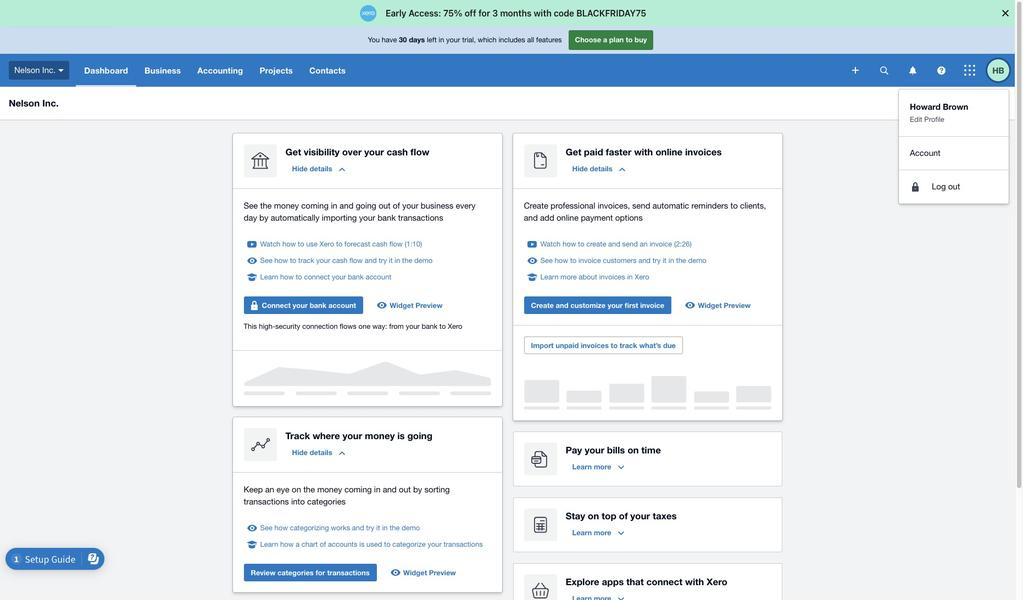 Task type: locate. For each thing, give the bounding box(es) containing it.
hide details button down where
[[285, 444, 351, 462]]

with
[[634, 146, 653, 158], [685, 576, 704, 588]]

see how to invoice customers and try it in the demo
[[540, 257, 707, 265]]

transactions down keep
[[244, 497, 289, 507]]

see down keep
[[260, 524, 273, 532]]

categories right into
[[307, 497, 346, 507]]

connect
[[304, 273, 330, 281], [647, 576, 683, 588]]

import
[[531, 341, 554, 350]]

the up categorize
[[390, 524, 400, 532]]

account inside connect your bank account button
[[329, 301, 356, 310]]

of left 'business' at the top left of page
[[393, 201, 400, 210]]

navigation
[[76, 54, 845, 87]]

out inside option
[[948, 182, 960, 191]]

svg image inside nelson inc. 'popup button'
[[58, 69, 64, 72]]

of right top in the bottom of the page
[[619, 511, 628, 522]]

1 horizontal spatial online
[[656, 146, 683, 158]]

customers
[[603, 257, 637, 265]]

1 horizontal spatial account
[[366, 273, 391, 281]]

edit dashboard button
[[940, 95, 1006, 112]]

how for create
[[563, 240, 576, 248]]

learn more
[[572, 463, 611, 471], [572, 529, 611, 537]]

hb button
[[988, 54, 1015, 87]]

learn more about invoices in xero
[[540, 273, 649, 281]]

stay
[[566, 511, 585, 522]]

account
[[366, 273, 391, 281], [329, 301, 356, 310]]

0 vertical spatial categories
[[307, 497, 346, 507]]

2 vertical spatial out
[[399, 485, 411, 495]]

1 vertical spatial learn more button
[[566, 524, 631, 542]]

1 horizontal spatial track
[[620, 341, 637, 350]]

1 vertical spatial money
[[365, 430, 395, 442]]

(2:26)
[[674, 240, 692, 248]]

1 vertical spatial going
[[407, 430, 433, 442]]

in inside you have 30 days left in your trial, which includes all features
[[439, 36, 444, 44]]

to up learn how to connect your bank account
[[290, 257, 296, 265]]

learn how to connect your bank account link
[[260, 272, 391, 283]]

in inside keep an eye on the money coming in and out by sorting transactions into categories
[[374, 485, 381, 495]]

review
[[251, 569, 276, 578]]

0 horizontal spatial connect
[[304, 273, 330, 281]]

the up into
[[303, 485, 315, 495]]

watch down add
[[540, 240, 561, 248]]

online right faster
[[656, 146, 683, 158]]

connect right that
[[647, 576, 683, 588]]

widget preview button
[[372, 297, 449, 314], [680, 297, 757, 314], [386, 564, 463, 582]]

all
[[527, 36, 534, 44]]

your left 'business' at the top left of page
[[402, 201, 419, 210]]

out inside see the money coming in and going out of your business every day by automatically importing your bank transactions
[[379, 201, 391, 210]]

more left about
[[561, 273, 577, 281]]

see inside "link"
[[260, 257, 273, 265]]

your right over
[[364, 146, 384, 158]]

edit dashboard
[[947, 99, 999, 108]]

inc.
[[42, 65, 56, 75], [42, 97, 59, 109]]

2 horizontal spatial money
[[365, 430, 395, 442]]

hide details button down 'visibility'
[[285, 160, 351, 177]]

on
[[628, 445, 639, 456], [292, 485, 301, 495], [588, 511, 599, 522]]

see up connect
[[260, 257, 273, 265]]

how inside see how to invoice customers and try it in the demo link
[[555, 257, 568, 265]]

learn how a chart of accounts is used to categorize your transactions link
[[260, 540, 483, 551]]

and inside "link"
[[365, 257, 377, 265]]

to left create
[[578, 240, 585, 248]]

1 vertical spatial categories
[[278, 569, 314, 578]]

1 vertical spatial track
[[620, 341, 637, 350]]

hide details button for where
[[285, 444, 351, 462]]

to left what's
[[611, 341, 618, 350]]

and down forecast
[[365, 257, 377, 265]]

account
[[910, 148, 941, 157]]

0 vertical spatial nelson inc.
[[14, 65, 56, 75]]

svg image
[[964, 65, 975, 76], [880, 66, 888, 74], [909, 66, 916, 74]]

0 horizontal spatial watch
[[260, 240, 280, 248]]

2 learn more button from the top
[[566, 524, 631, 542]]

accounting
[[197, 65, 243, 75]]

out left sorting
[[399, 485, 411, 495]]

banking preview line graph image
[[244, 362, 491, 396]]

1 horizontal spatial on
[[588, 511, 599, 522]]

of
[[393, 201, 400, 210], [619, 511, 628, 522], [320, 541, 326, 549]]

learn how to connect your bank account
[[260, 273, 391, 281]]

money inside see the money coming in and going out of your business every day by automatically importing your bank transactions
[[274, 201, 299, 210]]

get left 'visibility'
[[285, 146, 301, 158]]

2 vertical spatial more
[[594, 529, 611, 537]]

0 vertical spatial send
[[632, 201, 650, 210]]

1 learn more from the top
[[572, 463, 611, 471]]

2 horizontal spatial flow
[[411, 146, 430, 158]]

your left first
[[608, 301, 623, 310]]

0 horizontal spatial by
[[259, 213, 268, 223]]

details
[[310, 164, 332, 173], [590, 164, 613, 173], [310, 448, 332, 457]]

1 vertical spatial edit
[[910, 115, 922, 124]]

0 horizontal spatial coming
[[301, 201, 329, 210]]

it down the watch how to use xero to forecast cash flow (1:10) link
[[389, 257, 393, 265]]

on up into
[[292, 485, 301, 495]]

0 vertical spatial money
[[274, 201, 299, 210]]

0 vertical spatial a
[[603, 35, 607, 44]]

create up add
[[524, 201, 548, 210]]

1 horizontal spatial connect
[[647, 576, 683, 588]]

0 horizontal spatial an
[[265, 485, 274, 495]]

money
[[274, 201, 299, 210], [365, 430, 395, 442], [317, 485, 342, 495]]

see inside see the money coming in and going out of your business every day by automatically importing your bank transactions
[[244, 201, 258, 210]]

how inside the watch how to use xero to forecast cash flow (1:10) link
[[282, 240, 296, 248]]

log
[[932, 182, 946, 191]]

1 horizontal spatial flow
[[389, 240, 403, 248]]

2 vertical spatial flow
[[349, 257, 363, 265]]

0 vertical spatial inc.
[[42, 65, 56, 75]]

0 horizontal spatial flow
[[349, 257, 363, 265]]

security
[[275, 323, 300, 331]]

it inside "link"
[[389, 257, 393, 265]]

create inside create professional invoices, send automatic reminders to clients, and add online payment options
[[524, 201, 548, 210]]

hide details down paid
[[572, 164, 613, 173]]

nelson inc. inside 'popup button'
[[14, 65, 56, 75]]

try right customers
[[653, 257, 661, 265]]

and left customize
[[556, 301, 569, 310]]

hide details button for paid
[[566, 160, 632, 177]]

0 horizontal spatial track
[[298, 257, 314, 265]]

1 horizontal spatial it
[[389, 257, 393, 265]]

create and customize your first invoice
[[531, 301, 664, 310]]

0 vertical spatial with
[[634, 146, 653, 158]]

account down the see how to track your cash flow and try it in the demo "link"
[[366, 273, 391, 281]]

invoices preview bar graph image
[[524, 376, 771, 410]]

dialog
[[0, 0, 1023, 26]]

1 vertical spatial an
[[265, 485, 274, 495]]

1 horizontal spatial a
[[603, 35, 607, 44]]

more down pay your bills on time
[[594, 463, 611, 471]]

1 vertical spatial invoice
[[579, 257, 601, 265]]

details for paid
[[590, 164, 613, 173]]

hide details button
[[285, 160, 351, 177], [566, 160, 632, 177], [285, 444, 351, 462]]

connect up connect your bank account
[[304, 273, 330, 281]]

to inside button
[[611, 341, 618, 350]]

invoices up 'reminders'
[[685, 146, 722, 158]]

banner
[[0, 26, 1015, 204]]

0 horizontal spatial try
[[366, 524, 374, 532]]

money up automatically
[[274, 201, 299, 210]]

details down 'visibility'
[[310, 164, 332, 173]]

track money icon image
[[244, 429, 277, 462]]

learn more for on
[[572, 529, 611, 537]]

by right "day"
[[259, 213, 268, 223]]

2 watch from the left
[[540, 240, 561, 248]]

track left what's
[[620, 341, 637, 350]]

create
[[524, 201, 548, 210], [531, 301, 554, 310]]

sorting
[[425, 485, 450, 495]]

by left sorting
[[413, 485, 422, 495]]

0 vertical spatial going
[[356, 201, 376, 210]]

hide down 'visibility'
[[292, 164, 308, 173]]

1 vertical spatial create
[[531, 301, 554, 310]]

2 horizontal spatial on
[[628, 445, 639, 456]]

connect for your
[[304, 273, 330, 281]]

preview for get paid faster with online invoices
[[724, 301, 751, 310]]

bank
[[378, 213, 396, 223], [348, 273, 364, 281], [310, 301, 327, 310], [422, 323, 438, 331]]

get for get visibility over your cash flow
[[285, 146, 301, 158]]

2 horizontal spatial of
[[619, 511, 628, 522]]

2 horizontal spatial try
[[653, 257, 661, 265]]

get
[[285, 146, 301, 158], [566, 146, 581, 158]]

on left top in the bottom of the page
[[588, 511, 599, 522]]

0 vertical spatial by
[[259, 213, 268, 223]]

0 vertical spatial create
[[524, 201, 548, 210]]

to left use
[[298, 240, 304, 248]]

your inside "link"
[[316, 257, 330, 265]]

invoices
[[685, 146, 722, 158], [599, 273, 625, 281], [581, 341, 609, 350]]

learn down pay
[[572, 463, 592, 471]]

demo down (2:26)
[[688, 257, 707, 265]]

projects
[[260, 65, 293, 75]]

1 horizontal spatial get
[[566, 146, 581, 158]]

see up "day"
[[244, 201, 258, 210]]

log out
[[932, 182, 960, 191]]

taxes icon image
[[524, 509, 557, 542]]

more for your
[[594, 463, 611, 471]]

learn inside learn how a chart of accounts is used to categorize your transactions link
[[260, 541, 278, 549]]

1 horizontal spatial of
[[393, 201, 400, 210]]

learn more button down top in the bottom of the page
[[566, 524, 631, 542]]

automatic
[[653, 201, 689, 210]]

log out option
[[899, 176, 1009, 198]]

your right connect
[[293, 301, 308, 310]]

see how categorizing works and try it in the demo
[[260, 524, 420, 532]]

widget for invoices
[[698, 301, 722, 310]]

connect inside learn how to connect your bank account link
[[304, 273, 330, 281]]

your inside you have 30 days left in your trial, which includes all features
[[446, 36, 460, 44]]

learn more for your
[[572, 463, 611, 471]]

you
[[368, 36, 380, 44]]

get for get paid faster with online invoices
[[566, 146, 581, 158]]

1 horizontal spatial out
[[399, 485, 411, 495]]

bills icon image
[[524, 443, 557, 476]]

business
[[421, 201, 454, 210]]

watch for get visibility over your cash flow
[[260, 240, 280, 248]]

about
[[579, 273, 597, 281]]

by inside keep an eye on the money coming in and out by sorting transactions into categories
[[413, 485, 422, 495]]

invoices down customers
[[599, 273, 625, 281]]

the inside "link"
[[402, 257, 412, 265]]

banner containing hb
[[0, 26, 1015, 204]]

0 vertical spatial of
[[393, 201, 400, 210]]

send up see how to invoice customers and try it in the demo
[[622, 240, 638, 248]]

every
[[456, 201, 476, 210]]

coming up works
[[344, 485, 372, 495]]

how for use
[[282, 240, 296, 248]]

1 horizontal spatial coming
[[344, 485, 372, 495]]

2 learn more from the top
[[572, 529, 611, 537]]

inc. inside 'popup button'
[[42, 65, 56, 75]]

0 horizontal spatial going
[[356, 201, 376, 210]]

0 horizontal spatial online
[[557, 213, 579, 223]]

create
[[587, 240, 606, 248]]

nelson inc.
[[14, 65, 56, 75], [9, 97, 59, 109]]

learn left about
[[540, 273, 559, 281]]

an left eye
[[265, 485, 274, 495]]

0 vertical spatial track
[[298, 257, 314, 265]]

0 horizontal spatial with
[[634, 146, 653, 158]]

out left 'business' at the top left of page
[[379, 201, 391, 210]]

1 horizontal spatial with
[[685, 576, 704, 588]]

0 horizontal spatial svg image
[[58, 69, 64, 72]]

1 vertical spatial a
[[296, 541, 300, 549]]

see the money coming in and going out of your business every day by automatically importing your bank transactions
[[244, 201, 476, 223]]

it right customers
[[663, 257, 667, 265]]

send up options
[[632, 201, 650, 210]]

1 vertical spatial is
[[359, 541, 365, 549]]

categories
[[307, 497, 346, 507], [278, 569, 314, 578]]

invoices inside button
[[581, 341, 609, 350]]

1 horizontal spatial watch
[[540, 240, 561, 248]]

1 horizontal spatial by
[[413, 485, 422, 495]]

get paid faster with online invoices
[[566, 146, 722, 158]]

create inside button
[[531, 301, 554, 310]]

online inside create professional invoices, send automatic reminders to clients, and add online payment options
[[557, 213, 579, 223]]

an
[[640, 240, 648, 248], [265, 485, 274, 495]]

how inside learn how to connect your bank account link
[[280, 273, 294, 281]]

watch how to create and send an invoice (2:26)
[[540, 240, 692, 248]]

preview
[[416, 301, 443, 310], [724, 301, 751, 310], [429, 569, 456, 578]]

apps
[[602, 576, 624, 588]]

hide for where
[[292, 448, 308, 457]]

1 vertical spatial out
[[379, 201, 391, 210]]

categories left for
[[278, 569, 314, 578]]

your inside button
[[293, 301, 308, 310]]

1 horizontal spatial going
[[407, 430, 433, 442]]

cash down the watch how to use xero to forecast cash flow (1:10) link
[[332, 257, 348, 265]]

the up automatically
[[260, 201, 272, 210]]

bank down the see how to track your cash flow and try it in the demo "link"
[[348, 273, 364, 281]]

contacts button
[[301, 54, 354, 87]]

hide details down where
[[292, 448, 332, 457]]

try inside "link"
[[379, 257, 387, 265]]

transactions inside see the money coming in and going out of your business every day by automatically importing your bank transactions
[[398, 213, 443, 223]]

customize
[[571, 301, 606, 310]]

in inside see the money coming in and going out of your business every day by automatically importing your bank transactions
[[331, 201, 337, 210]]

top
[[602, 511, 616, 522]]

invoice left (2:26)
[[650, 240, 672, 248]]

your left trial,
[[446, 36, 460, 44]]

the inside see the money coming in and going out of your business every day by automatically importing your bank transactions
[[260, 201, 272, 210]]

money right where
[[365, 430, 395, 442]]

money up see how categorizing works and try it in the demo
[[317, 485, 342, 495]]

0 horizontal spatial account
[[329, 301, 356, 310]]

how inside learn how a chart of accounts is used to categorize your transactions link
[[280, 541, 294, 549]]

2 horizontal spatial svg image
[[964, 65, 975, 76]]

0 vertical spatial coming
[[301, 201, 329, 210]]

how inside see how categorizing works and try it in the demo link
[[274, 524, 288, 532]]

your right where
[[343, 430, 362, 442]]

1 get from the left
[[285, 146, 301, 158]]

keep an eye on the money coming in and out by sorting transactions into categories
[[244, 485, 450, 507]]

1 vertical spatial flow
[[389, 240, 403, 248]]

0 vertical spatial on
[[628, 445, 639, 456]]

learn more button down pay your bills on time
[[566, 458, 631, 476]]

1 watch from the left
[[260, 240, 280, 248]]

and up importing
[[340, 201, 354, 210]]

navigation containing dashboard
[[76, 54, 845, 87]]

details down paid
[[590, 164, 613, 173]]

faster
[[606, 146, 632, 158]]

learn more down stay
[[572, 529, 611, 537]]

pay
[[566, 445, 582, 456]]

coming up automatically
[[301, 201, 329, 210]]

an up see how to invoice customers and try it in the demo
[[640, 240, 648, 248]]

0 horizontal spatial get
[[285, 146, 301, 158]]

a left chart
[[296, 541, 300, 549]]

xero
[[320, 240, 334, 248], [635, 273, 649, 281], [448, 323, 462, 331], [707, 576, 727, 588]]

0 vertical spatial connect
[[304, 273, 330, 281]]

invoices,
[[598, 201, 630, 210]]

bank right importing
[[378, 213, 396, 223]]

0 vertical spatial cash
[[387, 146, 408, 158]]

how inside watch how to create and send an invoice (2:26) link
[[563, 240, 576, 248]]

on right the bills on the right of page
[[628, 445, 639, 456]]

invoice right first
[[640, 301, 664, 310]]

get left paid
[[566, 146, 581, 158]]

your up learn how to connect your bank account
[[316, 257, 330, 265]]

of right chart
[[320, 541, 326, 549]]

0 vertical spatial an
[[640, 240, 648, 248]]

learn more down pay
[[572, 463, 611, 471]]

flows
[[340, 323, 357, 331]]

to left buy
[[626, 35, 633, 44]]

cash right forecast
[[372, 240, 387, 248]]

svg image
[[937, 66, 945, 74], [852, 67, 859, 74], [58, 69, 64, 72]]

first
[[625, 301, 638, 310]]

your inside button
[[608, 301, 623, 310]]

1 horizontal spatial edit
[[947, 99, 961, 108]]

watch how to use xero to forecast cash flow (1:10) link
[[260, 239, 422, 250]]

1 horizontal spatial try
[[379, 257, 387, 265]]

edit inside howard brown edit profile
[[910, 115, 922, 124]]

for
[[316, 569, 325, 578]]

it up used
[[376, 524, 380, 532]]

use
[[306, 240, 318, 248]]

1 vertical spatial by
[[413, 485, 422, 495]]

transactions down 'business' at the top left of page
[[398, 213, 443, 223]]

a inside banner
[[603, 35, 607, 44]]

hide details down 'visibility'
[[292, 164, 332, 173]]

clients,
[[740, 201, 766, 210]]

connect for with
[[647, 576, 683, 588]]

2 vertical spatial invoice
[[640, 301, 664, 310]]

watch
[[260, 240, 280, 248], [540, 240, 561, 248]]

learn up review
[[260, 541, 278, 549]]

2 get from the left
[[566, 146, 581, 158]]

0 horizontal spatial out
[[379, 201, 391, 210]]

nelson
[[14, 65, 40, 75], [9, 97, 40, 109]]

of inside see the money coming in and going out of your business every day by automatically importing your bank transactions
[[393, 201, 400, 210]]

0 vertical spatial learn more button
[[566, 458, 631, 476]]

0 vertical spatial edit
[[947, 99, 961, 108]]

learn up connect
[[260, 273, 278, 281]]

connection
[[302, 323, 338, 331]]

see
[[244, 201, 258, 210], [260, 257, 273, 265], [540, 257, 553, 265], [260, 524, 273, 532]]

and left sorting
[[383, 485, 397, 495]]

howard brown list box
[[899, 90, 1009, 204]]

which
[[478, 36, 497, 44]]

how inside the see how to track your cash flow and try it in the demo "link"
[[274, 257, 288, 265]]

1 learn more button from the top
[[566, 458, 631, 476]]

by
[[259, 213, 268, 223], [413, 485, 422, 495]]

hide details button down paid
[[566, 160, 632, 177]]

learn inside learn how to connect your bank account link
[[260, 273, 278, 281]]

1 horizontal spatial money
[[317, 485, 342, 495]]

on inside keep an eye on the money coming in and out by sorting transactions into categories
[[292, 485, 301, 495]]

banking icon image
[[244, 145, 277, 177]]

invoices right unpaid
[[581, 341, 609, 350]]

to inside banner
[[626, 35, 633, 44]]

to inside create professional invoices, send automatic reminders to clients, and add online payment options
[[731, 201, 738, 210]]

out right log
[[948, 182, 960, 191]]

2 vertical spatial invoices
[[581, 341, 609, 350]]

to left clients,
[[731, 201, 738, 210]]

0 horizontal spatial money
[[274, 201, 299, 210]]

trial,
[[462, 36, 476, 44]]

1 vertical spatial on
[[292, 485, 301, 495]]

choose
[[575, 35, 601, 44]]

and
[[340, 201, 354, 210], [524, 213, 538, 223], [608, 240, 620, 248], [365, 257, 377, 265], [639, 257, 651, 265], [556, 301, 569, 310], [383, 485, 397, 495], [352, 524, 364, 532]]

hide down track
[[292, 448, 308, 457]]

options
[[615, 213, 643, 223]]

widget
[[390, 301, 414, 310], [698, 301, 722, 310], [403, 569, 427, 578]]

edit
[[947, 99, 961, 108], [910, 115, 922, 124]]

account up the flows
[[329, 301, 356, 310]]

0 horizontal spatial edit
[[910, 115, 922, 124]]

learn more button for your
[[566, 458, 631, 476]]



Task type: vqa. For each thing, say whether or not it's contained in the screenshot.
banner containing HB
yes



Task type: describe. For each thing, give the bounding box(es) containing it.
learn more button for on
[[566, 524, 631, 542]]

left
[[427, 36, 437, 44]]

import unpaid invoices to track what's due button
[[524, 337, 683, 354]]

due
[[663, 341, 676, 350]]

and right customers
[[639, 257, 651, 265]]

track inside the see how to track your cash flow and try it in the demo "link"
[[298, 257, 314, 265]]

see for see how to track your cash flow and try it in the demo
[[260, 257, 273, 265]]

howard
[[910, 102, 941, 112]]

that
[[626, 576, 644, 588]]

demo inside the see how to track your cash flow and try it in the demo "link"
[[414, 257, 433, 265]]

1 vertical spatial of
[[619, 511, 628, 522]]

see how to track your cash flow and try it in the demo
[[260, 257, 433, 265]]

watch how to create and send an invoice (2:26) link
[[540, 239, 692, 250]]

on for time
[[628, 445, 639, 456]]

accounts
[[328, 541, 357, 549]]

2 vertical spatial on
[[588, 511, 599, 522]]

2 horizontal spatial svg image
[[937, 66, 945, 74]]

flow inside "link"
[[349, 257, 363, 265]]

visibility
[[304, 146, 340, 158]]

have
[[382, 36, 397, 44]]

transactions right categorize
[[444, 541, 483, 549]]

automatically
[[271, 213, 320, 223]]

going inside see the money coming in and going out of your business every day by automatically importing your bank transactions
[[356, 201, 376, 210]]

create for create and customize your first invoice
[[531, 301, 554, 310]]

categories inside keep an eye on the money coming in and out by sorting transactions into categories
[[307, 497, 346, 507]]

watch for get paid faster with online invoices
[[540, 240, 561, 248]]

see for see the money coming in and going out of your business every day by automatically importing your bank transactions
[[244, 201, 258, 210]]

includes
[[499, 36, 525, 44]]

connect
[[262, 301, 291, 310]]

bank right from
[[422, 323, 438, 331]]

on for the
[[292, 485, 301, 495]]

details for where
[[310, 448, 332, 457]]

how for connect
[[280, 273, 294, 281]]

0 horizontal spatial a
[[296, 541, 300, 549]]

how for invoice
[[555, 257, 568, 265]]

forecast
[[344, 240, 370, 248]]

and up customers
[[608, 240, 620, 248]]

bills
[[607, 445, 625, 456]]

add
[[540, 213, 554, 223]]

widget preview button for invoices
[[680, 297, 757, 314]]

2 horizontal spatial it
[[663, 257, 667, 265]]

import unpaid invoices to track what's due
[[531, 341, 676, 350]]

0 vertical spatial invoice
[[650, 240, 672, 248]]

see how to invoice customers and try it in the demo link
[[540, 256, 707, 267]]

send inside create professional invoices, send automatic reminders to clients, and add online payment options
[[632, 201, 650, 210]]

widget preview for invoices
[[698, 301, 751, 310]]

out inside keep an eye on the money coming in and out by sorting transactions into categories
[[399, 485, 411, 495]]

the inside keep an eye on the money coming in and out by sorting transactions into categories
[[303, 485, 315, 495]]

learn how a chart of accounts is used to categorize your transactions
[[260, 541, 483, 549]]

create and customize your first invoice button
[[524, 297, 672, 314]]

over
[[342, 146, 362, 158]]

high-
[[259, 323, 275, 331]]

coming inside keep an eye on the money coming in and out by sorting transactions into categories
[[344, 485, 372, 495]]

by inside see the money coming in and going out of your business every day by automatically importing your bank transactions
[[259, 213, 268, 223]]

how for track
[[274, 257, 288, 265]]

taxes
[[653, 511, 677, 522]]

into
[[291, 497, 305, 507]]

chart
[[302, 541, 318, 549]]

see for see how categorizing works and try it in the demo
[[260, 524, 273, 532]]

30
[[399, 35, 407, 44]]

0 vertical spatial more
[[561, 273, 577, 281]]

1 vertical spatial with
[[685, 576, 704, 588]]

your right importing
[[359, 213, 375, 223]]

to right from
[[440, 323, 446, 331]]

how for works
[[274, 524, 288, 532]]

hide details for paid
[[572, 164, 613, 173]]

and inside see the money coming in and going out of your business every day by automatically importing your bank transactions
[[340, 201, 354, 210]]

demo inside see how categorizing works and try it in the demo link
[[402, 524, 420, 532]]

to up see how to track your cash flow and try it in the demo
[[336, 240, 343, 248]]

your right categorize
[[428, 541, 442, 549]]

widget preview for flow
[[390, 301, 443, 310]]

track inside the import unpaid invoices to track what's due button
[[620, 341, 637, 350]]

bank inside see the money coming in and going out of your business every day by automatically importing your bank transactions
[[378, 213, 396, 223]]

create professional invoices, send automatic reminders to clients, and add online payment options
[[524, 201, 766, 223]]

and inside button
[[556, 301, 569, 310]]

0 horizontal spatial it
[[376, 524, 380, 532]]

pay your bills on time
[[566, 445, 661, 456]]

get visibility over your cash flow
[[285, 146, 430, 158]]

track
[[285, 430, 310, 442]]

hide details button for visibility
[[285, 160, 351, 177]]

to up learn more about invoices in xero
[[570, 257, 577, 265]]

bank inside button
[[310, 301, 327, 310]]

hb
[[993, 65, 1004, 75]]

where
[[313, 430, 340, 442]]

learn down stay
[[572, 529, 592, 537]]

categories inside button
[[278, 569, 314, 578]]

widget for flow
[[390, 301, 414, 310]]

keep
[[244, 485, 263, 495]]

navigation inside banner
[[76, 54, 845, 87]]

your left taxes
[[630, 511, 650, 522]]

hide details for visibility
[[292, 164, 332, 173]]

see for see how to invoice customers and try it in the demo
[[540, 257, 553, 265]]

nelson inc. button
[[0, 54, 76, 87]]

1 horizontal spatial an
[[640, 240, 648, 248]]

explore apps that connect with xero
[[566, 576, 727, 588]]

importing
[[322, 213, 357, 223]]

money inside keep an eye on the money coming in and out by sorting transactions into categories
[[317, 485, 342, 495]]

payment
[[581, 213, 613, 223]]

1 vertical spatial send
[[622, 240, 638, 248]]

your down the see how to track your cash flow and try it in the demo "link"
[[332, 273, 346, 281]]

explore
[[566, 576, 599, 588]]

this
[[244, 323, 257, 331]]

and inside create professional invoices, send automatic reminders to clients, and add online payment options
[[524, 213, 538, 223]]

add-ons icon image
[[524, 575, 557, 601]]

profile
[[924, 115, 945, 124]]

1 vertical spatial nelson inc.
[[9, 97, 59, 109]]

time
[[641, 445, 661, 456]]

1 horizontal spatial is
[[397, 430, 405, 442]]

learn for xero
[[540, 273, 559, 281]]

paid
[[584, 146, 603, 158]]

see how to track your cash flow and try it in the demo link
[[260, 256, 433, 267]]

account inside learn how to connect your bank account link
[[366, 273, 391, 281]]

to right used
[[384, 541, 391, 549]]

0 horizontal spatial svg image
[[880, 66, 888, 74]]

categorize
[[393, 541, 426, 549]]

invoices icon image
[[524, 145, 557, 177]]

reminders
[[692, 201, 728, 210]]

learn for accounts
[[260, 541, 278, 549]]

review categories for transactions button
[[244, 564, 377, 582]]

0 vertical spatial invoices
[[685, 146, 722, 158]]

used
[[367, 541, 382, 549]]

more for on
[[594, 529, 611, 537]]

the down (2:26)
[[676, 257, 686, 265]]

account link
[[899, 142, 1009, 164]]

professional
[[551, 201, 595, 210]]

choose a plan to buy
[[575, 35, 647, 44]]

1 vertical spatial invoices
[[599, 273, 625, 281]]

review categories for transactions
[[251, 569, 370, 578]]

days
[[409, 35, 425, 44]]

(1:10)
[[405, 240, 422, 248]]

details for visibility
[[310, 164, 332, 173]]

1 horizontal spatial svg image
[[909, 66, 916, 74]]

your right pay
[[585, 445, 605, 456]]

0 vertical spatial online
[[656, 146, 683, 158]]

1 vertical spatial nelson
[[9, 97, 40, 109]]

coming inside see the money coming in and going out of your business every day by automatically importing your bank transactions
[[301, 201, 329, 210]]

contacts
[[309, 65, 346, 75]]

and inside keep an eye on the money coming in and out by sorting transactions into categories
[[383, 485, 397, 495]]

hide details for where
[[292, 448, 332, 457]]

business
[[145, 65, 181, 75]]

preview for get visibility over your cash flow
[[416, 301, 443, 310]]

nelson inside 'popup button'
[[14, 65, 40, 75]]

edit inside button
[[947, 99, 961, 108]]

cash inside "link"
[[332, 257, 348, 265]]

1 horizontal spatial svg image
[[852, 67, 859, 74]]

accounting button
[[189, 54, 251, 87]]

widget preview button for flow
[[372, 297, 449, 314]]

your right from
[[406, 323, 420, 331]]

1 vertical spatial cash
[[372, 240, 387, 248]]

features
[[536, 36, 562, 44]]

eye
[[277, 485, 290, 495]]

dashboard
[[963, 99, 999, 108]]

to inside "link"
[[290, 257, 296, 265]]

0 horizontal spatial is
[[359, 541, 365, 549]]

this high-security connection flows one way: from your bank to xero
[[244, 323, 462, 331]]

0 vertical spatial flow
[[411, 146, 430, 158]]

projects button
[[251, 54, 301, 87]]

hide for visibility
[[292, 164, 308, 173]]

howard brown group
[[899, 90, 1009, 204]]

1 vertical spatial inc.
[[42, 97, 59, 109]]

transactions inside button
[[327, 569, 370, 578]]

learn for bank
[[260, 273, 278, 281]]

works
[[331, 524, 350, 532]]

how for chart
[[280, 541, 294, 549]]

you have 30 days left in your trial, which includes all features
[[368, 35, 562, 44]]

buy
[[635, 35, 647, 44]]

create for create professional invoices, send automatic reminders to clients, and add online payment options
[[524, 201, 548, 210]]

invoice inside button
[[640, 301, 664, 310]]

business button
[[136, 54, 189, 87]]

transactions inside keep an eye on the money coming in and out by sorting transactions into categories
[[244, 497, 289, 507]]

learn more about invoices in xero link
[[540, 272, 649, 283]]

from
[[389, 323, 404, 331]]

way:
[[372, 323, 387, 331]]

see how categorizing works and try it in the demo link
[[260, 523, 420, 534]]

an inside keep an eye on the money coming in and out by sorting transactions into categories
[[265, 485, 274, 495]]

in inside "link"
[[395, 257, 400, 265]]

demo inside see how to invoice customers and try it in the demo link
[[688, 257, 707, 265]]

connect your bank account
[[262, 301, 356, 310]]

to up connect your bank account button
[[296, 273, 302, 281]]

hide for paid
[[572, 164, 588, 173]]

and right works
[[352, 524, 364, 532]]

2 vertical spatial of
[[320, 541, 326, 549]]



